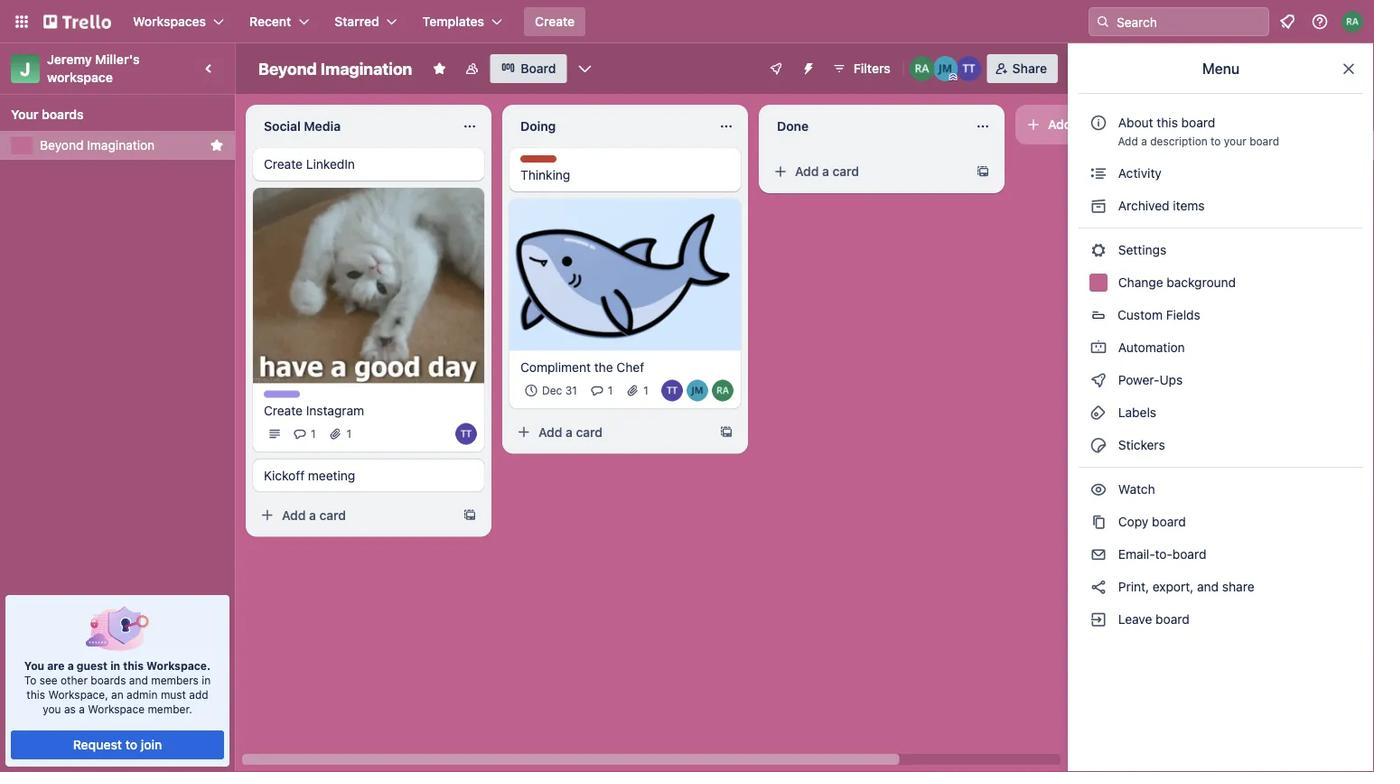 Task type: describe. For each thing, give the bounding box(es) containing it.
open information menu image
[[1311, 13, 1329, 31]]

print, export, and share
[[1115, 580, 1255, 595]]

to inside about this board add a description to your board
[[1211, 135, 1221, 147]]

meeting
[[308, 468, 355, 483]]

thoughts thinking
[[521, 156, 570, 183]]

custom fields
[[1118, 308, 1201, 323]]

items
[[1173, 198, 1205, 213]]

to-
[[1155, 547, 1173, 562]]

and inside you are a guest in this workspace. to see other boards and members in this workspace, an admin must add you as a workspace member.
[[129, 674, 148, 687]]

about
[[1119, 115, 1154, 130]]

0 horizontal spatial imagination
[[87, 138, 155, 153]]

you
[[24, 660, 44, 672]]

workspaces
[[133, 14, 206, 29]]

jeremy miller (jeremymiller198) image
[[933, 56, 958, 81]]

ruby anderson (rubyanderson7) image
[[712, 380, 734, 402]]

guest
[[77, 660, 108, 672]]

media
[[304, 119, 341, 134]]

create from template… image
[[976, 164, 990, 179]]

other
[[61, 674, 88, 687]]

compliment the chef
[[521, 360, 644, 375]]

your
[[11, 107, 38, 122]]

board right your
[[1250, 135, 1280, 147]]

star or unstar board image
[[432, 61, 447, 76]]

admin
[[127, 689, 158, 701]]

miller's
[[95, 52, 140, 67]]

add inside button
[[1048, 117, 1072, 132]]

another
[[1075, 117, 1122, 132]]

workspace
[[47, 70, 113, 85]]

power-ups
[[1115, 373, 1187, 388]]

automation link
[[1079, 333, 1364, 362]]

recent
[[249, 14, 291, 29]]

beyond inside board name 'text box'
[[258, 59, 317, 78]]

sm image for labels
[[1090, 404, 1108, 422]]

description
[[1151, 135, 1208, 147]]

copy board
[[1115, 515, 1186, 530]]

beyond imagination inside board name 'text box'
[[258, 59, 412, 78]]

add for done
[[795, 164, 819, 179]]

board up description
[[1182, 115, 1216, 130]]

you are a guest in this workspace. to see other boards and members in this workspace, an admin must add you as a workspace member.
[[24, 660, 211, 716]]

1 down chef
[[644, 385, 649, 397]]

jeremy miller's workspace
[[47, 52, 143, 85]]

request to join
[[73, 738, 162, 753]]

your boards
[[11, 107, 84, 122]]

create for create linkedin
[[264, 157, 303, 172]]

add a card for done
[[795, 164, 859, 179]]

starred icon image
[[210, 138, 224, 153]]

change background
[[1115, 275, 1236, 290]]

starred
[[335, 14, 379, 29]]

sm image for settings
[[1090, 241, 1108, 259]]

a down done text field
[[822, 164, 829, 179]]

thoughts
[[521, 156, 570, 169]]

print, export, and share link
[[1079, 573, 1364, 602]]

Doing text field
[[510, 112, 708, 141]]

sm image for stickers
[[1090, 436, 1108, 455]]

board
[[521, 61, 556, 76]]

create linkedin link
[[264, 155, 474, 174]]

starred button
[[324, 7, 408, 36]]

color: bold red, title: "thoughts" element
[[521, 155, 570, 169]]

activity link
[[1079, 159, 1364, 188]]

Dec 31 checkbox
[[521, 380, 583, 402]]

create from template… image for social media
[[463, 508, 477, 523]]

archived items
[[1115, 198, 1205, 213]]

color: purple, title: none image
[[264, 391, 300, 398]]

1 vertical spatial terry turtle (terryturtle) image
[[661, 380, 683, 402]]

the
[[594, 360, 613, 375]]

31
[[565, 385, 577, 397]]

automation
[[1115, 340, 1185, 355]]

add for doing
[[539, 425, 562, 440]]

social
[[264, 119, 301, 134]]

Search field
[[1111, 8, 1269, 35]]

jeremy
[[47, 52, 92, 67]]

add a card for doing
[[539, 425, 603, 440]]

activity
[[1115, 166, 1162, 181]]

stickers
[[1115, 438, 1165, 453]]

sm image for leave board
[[1090, 611, 1108, 629]]

compliment
[[521, 360, 591, 375]]

your boards with 1 items element
[[11, 104, 215, 126]]

1 down the the
[[608, 385, 613, 397]]

copy board link
[[1079, 508, 1364, 537]]

workspace navigation collapse icon image
[[197, 56, 222, 81]]

filters
[[854, 61, 891, 76]]

imagination inside board name 'text box'
[[321, 59, 412, 78]]

Board name text field
[[249, 54, 421, 83]]

social media
[[264, 119, 341, 134]]

settings link
[[1079, 236, 1364, 265]]

Social Media text field
[[253, 112, 452, 141]]

a down kickoff meeting
[[309, 508, 316, 523]]

power-ups link
[[1079, 366, 1364, 395]]

create from template… image for doing
[[719, 425, 734, 440]]

beyond imagination link
[[40, 136, 202, 155]]

copy
[[1119, 515, 1149, 530]]

add
[[189, 689, 208, 701]]

1 vertical spatial ruby anderson (rubyanderson7) image
[[910, 56, 935, 81]]

an
[[111, 689, 124, 701]]

add another list button
[[1016, 105, 1261, 145]]

board up to-
[[1152, 515, 1186, 530]]

linkedin
[[306, 157, 355, 172]]

0 notifications image
[[1277, 11, 1299, 33]]

to
[[24, 674, 36, 687]]

about this board add a description to your board
[[1118, 115, 1280, 147]]

change background link
[[1079, 268, 1364, 297]]

primary element
[[0, 0, 1374, 43]]

1 vertical spatial this
[[123, 660, 144, 672]]

create for create instagram
[[264, 403, 303, 418]]

0 vertical spatial and
[[1197, 580, 1219, 595]]

change
[[1119, 275, 1164, 290]]

background
[[1167, 275, 1236, 290]]

stickers link
[[1079, 431, 1364, 460]]

sm image for automation
[[1090, 339, 1108, 357]]



Task type: vqa. For each thing, say whether or not it's contained in the screenshot.
'Show menu' image
no



Task type: locate. For each thing, give the bounding box(es) containing it.
card down the meeting
[[319, 508, 346, 523]]

this member is an admin of this board. image
[[949, 73, 958, 81]]

must
[[161, 689, 186, 701]]

sm image for print, export, and share
[[1090, 578, 1108, 596]]

sm image left "archived"
[[1090, 197, 1108, 215]]

0 vertical spatial to
[[1211, 135, 1221, 147]]

0 horizontal spatial card
[[319, 508, 346, 523]]

2 vertical spatial this
[[27, 689, 45, 701]]

card down done text field
[[833, 164, 859, 179]]

email-to-board link
[[1079, 540, 1364, 569]]

1 vertical spatial card
[[576, 425, 603, 440]]

sm image left the settings
[[1090, 241, 1108, 259]]

join
[[141, 738, 162, 753]]

card for social media
[[319, 508, 346, 523]]

1 vertical spatial boards
[[91, 674, 126, 687]]

beyond down recent popup button
[[258, 59, 317, 78]]

list
[[1125, 117, 1143, 132]]

0 horizontal spatial beyond imagination
[[40, 138, 155, 153]]

0 horizontal spatial ruby anderson (rubyanderson7) image
[[910, 56, 935, 81]]

1 horizontal spatial imagination
[[321, 59, 412, 78]]

boards inside you are a guest in this workspace. to see other boards and members in this workspace, an admin must add you as a workspace member.
[[91, 674, 126, 687]]

thinking
[[521, 168, 570, 183]]

beyond down your boards
[[40, 138, 84, 153]]

0 horizontal spatial in
[[110, 660, 120, 672]]

search image
[[1096, 14, 1111, 29]]

add a card button
[[766, 157, 969, 186], [510, 418, 712, 447], [253, 501, 455, 530]]

1 vertical spatial create
[[264, 157, 303, 172]]

1 vertical spatial add a card
[[539, 425, 603, 440]]

share
[[1013, 61, 1047, 76]]

4 sm image from the top
[[1090, 436, 1108, 455]]

labels link
[[1079, 399, 1364, 427]]

email-to-board
[[1115, 547, 1207, 562]]

share
[[1223, 580, 1255, 595]]

to
[[1211, 135, 1221, 147], [125, 738, 137, 753]]

add a card button down 31
[[510, 418, 712, 447]]

add a card for social media
[[282, 508, 346, 523]]

1 horizontal spatial create from template… image
[[719, 425, 734, 440]]

3 sm image from the top
[[1090, 404, 1108, 422]]

members
[[151, 674, 199, 687]]

sm image for copy board
[[1090, 513, 1108, 531]]

0 horizontal spatial terry turtle (terryturtle) image
[[661, 380, 683, 402]]

leave board link
[[1079, 605, 1364, 634]]

board up print, export, and share
[[1173, 547, 1207, 562]]

request
[[73, 738, 122, 753]]

sm image left copy
[[1090, 513, 1108, 531]]

sm image left the activity
[[1090, 164, 1108, 183]]

sm image inside 'automation' link
[[1090, 339, 1108, 357]]

0 horizontal spatial and
[[129, 674, 148, 687]]

sm image for archived items
[[1090, 197, 1108, 215]]

print,
[[1119, 580, 1149, 595]]

6 sm image from the top
[[1090, 578, 1108, 596]]

2 horizontal spatial add a card
[[795, 164, 859, 179]]

0 vertical spatial in
[[110, 660, 120, 672]]

sm image left print,
[[1090, 578, 1108, 596]]

ruby anderson (rubyanderson7) image left 'this member is an admin of this board.' image
[[910, 56, 935, 81]]

sm image left labels
[[1090, 404, 1108, 422]]

workspace
[[88, 703, 145, 716]]

compliment the chef link
[[521, 358, 730, 377]]

imagination down your boards with 1 items element
[[87, 138, 155, 153]]

your
[[1224, 135, 1247, 147]]

sm image inside 'stickers' link
[[1090, 436, 1108, 455]]

templates
[[423, 14, 484, 29]]

create down color: purple, title: none icon
[[264, 403, 303, 418]]

workspace.
[[146, 660, 211, 672]]

1 vertical spatial beyond
[[40, 138, 84, 153]]

sm image inside print, export, and share link
[[1090, 578, 1108, 596]]

2 sm image from the top
[[1090, 241, 1108, 259]]

0 vertical spatial add a card
[[795, 164, 859, 179]]

card
[[833, 164, 859, 179], [576, 425, 603, 440], [319, 508, 346, 523]]

sm image inside power-ups link
[[1090, 371, 1108, 389]]

you
[[43, 703, 61, 716]]

add inside about this board add a description to your board
[[1118, 135, 1138, 147]]

4 sm image from the top
[[1090, 481, 1108, 499]]

1 horizontal spatial add a card
[[539, 425, 603, 440]]

a down 31
[[566, 425, 573, 440]]

automation image
[[794, 54, 819, 80]]

sm image left leave
[[1090, 611, 1108, 629]]

create from template… image down ruby anderson (rubyanderson7) image
[[719, 425, 734, 440]]

sm image for watch
[[1090, 481, 1108, 499]]

sm image inside labels link
[[1090, 404, 1108, 422]]

beyond
[[258, 59, 317, 78], [40, 138, 84, 153]]

sm image left the watch
[[1090, 481, 1108, 499]]

in
[[110, 660, 120, 672], [202, 674, 211, 687]]

1 horizontal spatial and
[[1197, 580, 1219, 595]]

sm image for email-to-board
[[1090, 546, 1108, 564]]

workspace,
[[48, 689, 108, 701]]

power ups image
[[769, 61, 783, 76]]

create inside 'button'
[[535, 14, 575, 29]]

chef
[[617, 360, 644, 375]]

labels
[[1115, 405, 1157, 420]]

to left the join
[[125, 738, 137, 753]]

create down social
[[264, 157, 303, 172]]

0 vertical spatial beyond imagination
[[258, 59, 412, 78]]

0 vertical spatial beyond
[[258, 59, 317, 78]]

sm image inside 'watch' link
[[1090, 481, 1108, 499]]

sm image inside settings 'link'
[[1090, 241, 1108, 259]]

1 horizontal spatial this
[[123, 660, 144, 672]]

1 vertical spatial add a card button
[[510, 418, 712, 447]]

card for done
[[833, 164, 859, 179]]

member.
[[148, 703, 192, 716]]

0 vertical spatial boards
[[42, 107, 84, 122]]

1 horizontal spatial add a card button
[[510, 418, 712, 447]]

filters button
[[827, 54, 896, 83]]

create
[[535, 14, 575, 29], [264, 157, 303, 172], [264, 403, 303, 418]]

jeremy miller (jeremymiller198) image
[[687, 380, 708, 402]]

sm image left automation
[[1090, 339, 1108, 357]]

card for doing
[[576, 425, 603, 440]]

this
[[1157, 115, 1178, 130], [123, 660, 144, 672], [27, 689, 45, 701]]

sm image left stickers in the bottom right of the page
[[1090, 436, 1108, 455]]

0 vertical spatial terry turtle (terryturtle) image
[[957, 56, 982, 81]]

sm image
[[1090, 197, 1108, 215], [1090, 241, 1108, 259], [1090, 371, 1108, 389], [1090, 481, 1108, 499], [1090, 513, 1108, 531], [1090, 578, 1108, 596], [1090, 611, 1108, 629]]

settings
[[1115, 243, 1167, 258]]

0 horizontal spatial beyond
[[40, 138, 84, 153]]

in right guest
[[110, 660, 120, 672]]

create button
[[524, 7, 586, 36]]

add a card down done in the top right of the page
[[795, 164, 859, 179]]

2 vertical spatial add a card
[[282, 508, 346, 523]]

sm image inside copy board link
[[1090, 513, 1108, 531]]

add down "list"
[[1118, 135, 1138, 147]]

sm image inside archived items link
[[1090, 197, 1108, 215]]

0 horizontal spatial to
[[125, 738, 137, 753]]

create linkedin
[[264, 157, 355, 172]]

fields
[[1166, 308, 1201, 323]]

1 vertical spatial create from template… image
[[463, 508, 477, 523]]

instagram
[[306, 403, 364, 418]]

add a card button down kickoff meeting link
[[253, 501, 455, 530]]

to inside button
[[125, 738, 137, 753]]

sm image for power-ups
[[1090, 371, 1108, 389]]

0 horizontal spatial create from template… image
[[463, 508, 477, 523]]

this down to
[[27, 689, 45, 701]]

a down "list"
[[1142, 135, 1148, 147]]

0 vertical spatial this
[[1157, 115, 1178, 130]]

menu
[[1203, 60, 1240, 77]]

doing
[[521, 119, 556, 134]]

kickoff
[[264, 468, 305, 483]]

board down export,
[[1156, 612, 1190, 627]]

add a card
[[795, 164, 859, 179], [539, 425, 603, 440], [282, 508, 346, 523]]

a right are on the left bottom
[[67, 660, 74, 672]]

ruby anderson (rubyanderson7) image right open information menu image at the right
[[1342, 11, 1364, 33]]

see
[[39, 674, 58, 687]]

are
[[47, 660, 65, 672]]

2 horizontal spatial add a card button
[[766, 157, 969, 186]]

1 horizontal spatial beyond imagination
[[258, 59, 412, 78]]

2 vertical spatial create
[[264, 403, 303, 418]]

and left "share"
[[1197, 580, 1219, 595]]

0 vertical spatial card
[[833, 164, 859, 179]]

0 vertical spatial create from template… image
[[719, 425, 734, 440]]

1 horizontal spatial to
[[1211, 135, 1221, 147]]

a right as in the left of the page
[[79, 703, 85, 716]]

this up the admin
[[123, 660, 144, 672]]

sm image left email-
[[1090, 546, 1108, 564]]

this up description
[[1157, 115, 1178, 130]]

sm image
[[1090, 164, 1108, 183], [1090, 339, 1108, 357], [1090, 404, 1108, 422], [1090, 436, 1108, 455], [1090, 546, 1108, 564]]

0 horizontal spatial add a card
[[282, 508, 346, 523]]

1 horizontal spatial beyond
[[258, 59, 317, 78]]

boards up an
[[91, 674, 126, 687]]

1 vertical spatial imagination
[[87, 138, 155, 153]]

0 horizontal spatial boards
[[42, 107, 84, 122]]

2 sm image from the top
[[1090, 339, 1108, 357]]

2 horizontal spatial this
[[1157, 115, 1178, 130]]

1 vertical spatial to
[[125, 738, 137, 753]]

add a card button for doing
[[510, 418, 712, 447]]

add a card button down done text field
[[766, 157, 969, 186]]

0 horizontal spatial add a card button
[[253, 501, 455, 530]]

watch link
[[1079, 475, 1364, 504]]

beyond imagination inside beyond imagination link
[[40, 138, 155, 153]]

1 vertical spatial in
[[202, 674, 211, 687]]

add a card down 31
[[539, 425, 603, 440]]

add a card button for social media
[[253, 501, 455, 530]]

board link
[[490, 54, 567, 83]]

sm image inside email-to-board link
[[1090, 546, 1108, 564]]

request to join button
[[11, 731, 224, 760]]

0 vertical spatial create
[[535, 14, 575, 29]]

terry turtle (terryturtle) image left share button
[[957, 56, 982, 81]]

beyond imagination down your boards with 1 items element
[[40, 138, 155, 153]]

done
[[777, 119, 809, 134]]

create instagram link
[[264, 402, 474, 420]]

create inside 'link'
[[264, 403, 303, 418]]

0 vertical spatial ruby anderson (rubyanderson7) image
[[1342, 11, 1364, 33]]

3 sm image from the top
[[1090, 371, 1108, 389]]

customize views image
[[576, 60, 594, 78]]

leave board
[[1115, 612, 1190, 627]]

sm image left power-
[[1090, 371, 1108, 389]]

sm image for activity
[[1090, 164, 1108, 183]]

1 sm image from the top
[[1090, 197, 1108, 215]]

thinking link
[[521, 166, 730, 184]]

0 vertical spatial imagination
[[321, 59, 412, 78]]

2 horizontal spatial card
[[833, 164, 859, 179]]

5 sm image from the top
[[1090, 546, 1108, 564]]

and up the admin
[[129, 674, 148, 687]]

add for social media
[[282, 508, 306, 523]]

add down 'dec 31' checkbox
[[539, 425, 562, 440]]

dec 31
[[542, 385, 577, 397]]

add left another
[[1048, 117, 1072, 132]]

sm image inside activity link
[[1090, 164, 1108, 183]]

board
[[1182, 115, 1216, 130], [1250, 135, 1280, 147], [1152, 515, 1186, 530], [1173, 547, 1207, 562], [1156, 612, 1190, 627]]

as
[[64, 703, 76, 716]]

beyond imagination down starred
[[258, 59, 412, 78]]

workspace visible image
[[465, 61, 479, 76]]

archived items link
[[1079, 192, 1364, 220]]

ruby anderson (rubyanderson7) image
[[1342, 11, 1364, 33], [910, 56, 935, 81]]

add down kickoff
[[282, 508, 306, 523]]

beyond imagination
[[258, 59, 412, 78], [40, 138, 155, 153]]

a inside about this board add a description to your board
[[1142, 135, 1148, 147]]

add down done in the top right of the page
[[795, 164, 819, 179]]

terry turtle (terryturtle) image
[[957, 56, 982, 81], [661, 380, 683, 402]]

watch
[[1115, 482, 1159, 497]]

leave
[[1119, 612, 1153, 627]]

5 sm image from the top
[[1090, 513, 1108, 531]]

kickoff meeting
[[264, 468, 355, 483]]

to left your
[[1211, 135, 1221, 147]]

terry turtle (terryturtle) image
[[455, 423, 477, 445]]

Done text field
[[766, 112, 965, 141]]

kickoff meeting link
[[264, 467, 474, 485]]

0 horizontal spatial this
[[27, 689, 45, 701]]

recent button
[[239, 7, 320, 36]]

1 horizontal spatial terry turtle (terryturtle) image
[[957, 56, 982, 81]]

add a card down kickoff meeting
[[282, 508, 346, 523]]

1 down 'instagram'
[[347, 428, 352, 440]]

export,
[[1153, 580, 1194, 595]]

2 vertical spatial card
[[319, 508, 346, 523]]

create from template… image down terry turtle (terryturtle) icon
[[463, 508, 477, 523]]

1 down create instagram
[[311, 428, 316, 440]]

this inside about this board add a description to your board
[[1157, 115, 1178, 130]]

in up add
[[202, 674, 211, 687]]

share button
[[987, 54, 1058, 83]]

add another list
[[1048, 117, 1143, 132]]

sm image inside the "leave board" link
[[1090, 611, 1108, 629]]

add a card button for done
[[766, 157, 969, 186]]

back to home image
[[43, 7, 111, 36]]

create up board
[[535, 14, 575, 29]]

1 vertical spatial and
[[129, 674, 148, 687]]

imagination
[[321, 59, 412, 78], [87, 138, 155, 153]]

1 vertical spatial beyond imagination
[[40, 138, 155, 153]]

1 horizontal spatial boards
[[91, 674, 126, 687]]

2 vertical spatial add a card button
[[253, 501, 455, 530]]

terry turtle (terryturtle) image left jeremy miller (jeremymiller198) image
[[661, 380, 683, 402]]

7 sm image from the top
[[1090, 611, 1108, 629]]

and
[[1197, 580, 1219, 595], [129, 674, 148, 687]]

1 sm image from the top
[[1090, 164, 1108, 183]]

boards right your
[[42, 107, 84, 122]]

templates button
[[412, 7, 513, 36]]

custom fields button
[[1079, 301, 1364, 330]]

card down 31
[[576, 425, 603, 440]]

create from template… image
[[719, 425, 734, 440], [463, 508, 477, 523]]

archived
[[1119, 198, 1170, 213]]

imagination down starred dropdown button at the left
[[321, 59, 412, 78]]

0 vertical spatial add a card button
[[766, 157, 969, 186]]

1 horizontal spatial in
[[202, 674, 211, 687]]

create for create
[[535, 14, 575, 29]]

1 horizontal spatial ruby anderson (rubyanderson7) image
[[1342, 11, 1364, 33]]

workspaces button
[[122, 7, 235, 36]]

dec
[[542, 385, 562, 397]]

1 horizontal spatial card
[[576, 425, 603, 440]]



